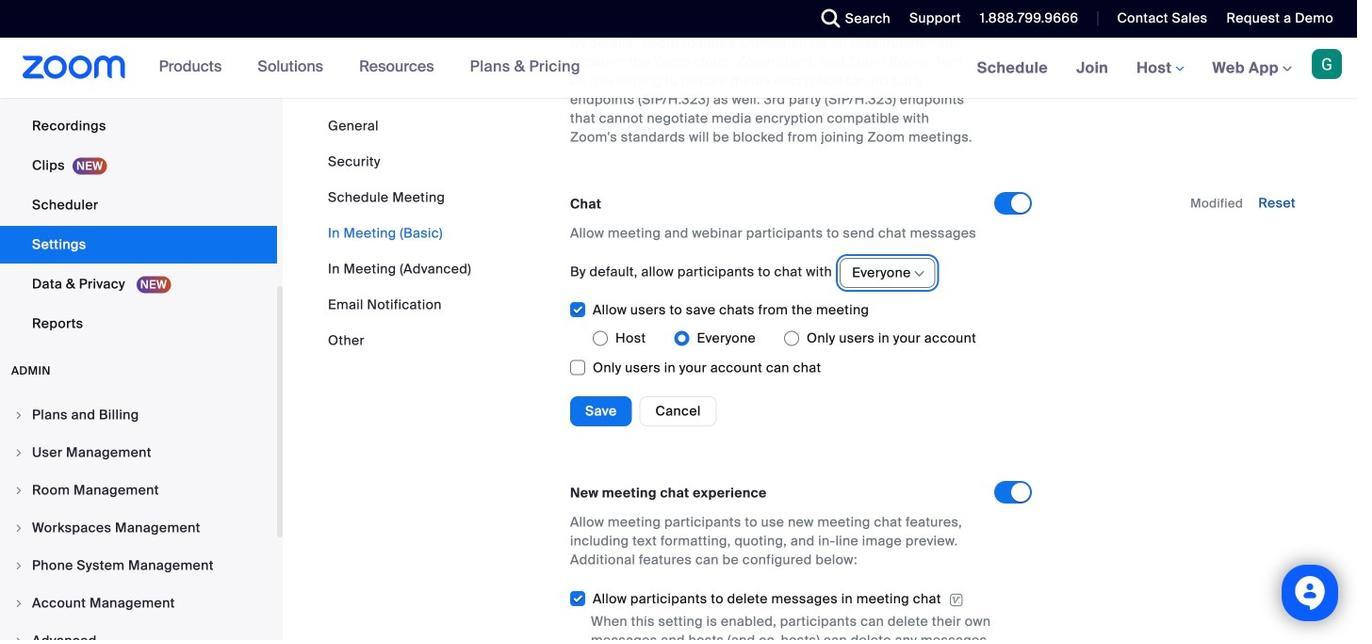 Task type: vqa. For each thing, say whether or not it's contained in the screenshot.
Footer in the top of the page
no



Task type: describe. For each thing, give the bounding box(es) containing it.
right image for 5th menu item from the bottom
[[13, 485, 25, 497]]

5 menu item from the top
[[0, 549, 277, 584]]

'support version for 'allow participants to delete messages in meeting chat image
[[949, 592, 964, 609]]

meetings navigation
[[963, 38, 1357, 99]]

product information navigation
[[145, 38, 595, 98]]

6 menu item from the top
[[0, 586, 277, 622]]

allow users to save chats from the meeting option group
[[593, 324, 994, 354]]

right image for 2nd menu item
[[13, 448, 25, 459]]

admin menu menu
[[0, 398, 277, 641]]

profile picture image
[[1312, 49, 1342, 79]]

7 menu item from the top
[[0, 624, 277, 641]]

side navigation navigation
[[0, 0, 283, 641]]

right image for second menu item from the bottom of the admin menu "menu"
[[13, 598, 25, 610]]



Task type: locate. For each thing, give the bounding box(es) containing it.
menu bar
[[328, 117, 471, 351]]

right image for 7th menu item from the bottom
[[13, 410, 25, 421]]

3 menu item from the top
[[0, 473, 277, 509]]

zoom logo image
[[23, 56, 126, 79]]

2 menu item from the top
[[0, 435, 277, 471]]

right image
[[13, 485, 25, 497], [13, 561, 25, 572], [13, 598, 25, 610], [13, 636, 25, 641]]

right image for 5th menu item
[[13, 561, 25, 572]]

4 right image from the top
[[13, 636, 25, 641]]

1 menu item from the top
[[0, 398, 277, 434]]

2 right image from the top
[[13, 448, 25, 459]]

1 right image from the top
[[13, 410, 25, 421]]

banner
[[0, 38, 1357, 99]]

right image
[[13, 410, 25, 421], [13, 448, 25, 459], [13, 523, 25, 534]]

personal menu menu
[[0, 0, 277, 345]]

3 right image from the top
[[13, 523, 25, 534]]

menu item
[[0, 398, 277, 434], [0, 435, 277, 471], [0, 473, 277, 509], [0, 511, 277, 547], [0, 549, 277, 584], [0, 586, 277, 622], [0, 624, 277, 641]]

1 right image from the top
[[13, 485, 25, 497]]

right image for 4th menu item from the top
[[13, 523, 25, 534]]

4 menu item from the top
[[0, 511, 277, 547]]

1 vertical spatial right image
[[13, 448, 25, 459]]

0 vertical spatial right image
[[13, 410, 25, 421]]

2 right image from the top
[[13, 561, 25, 572]]

right image for first menu item from the bottom of the admin menu "menu"
[[13, 636, 25, 641]]

3 right image from the top
[[13, 598, 25, 610]]

2 vertical spatial right image
[[13, 523, 25, 534]]



